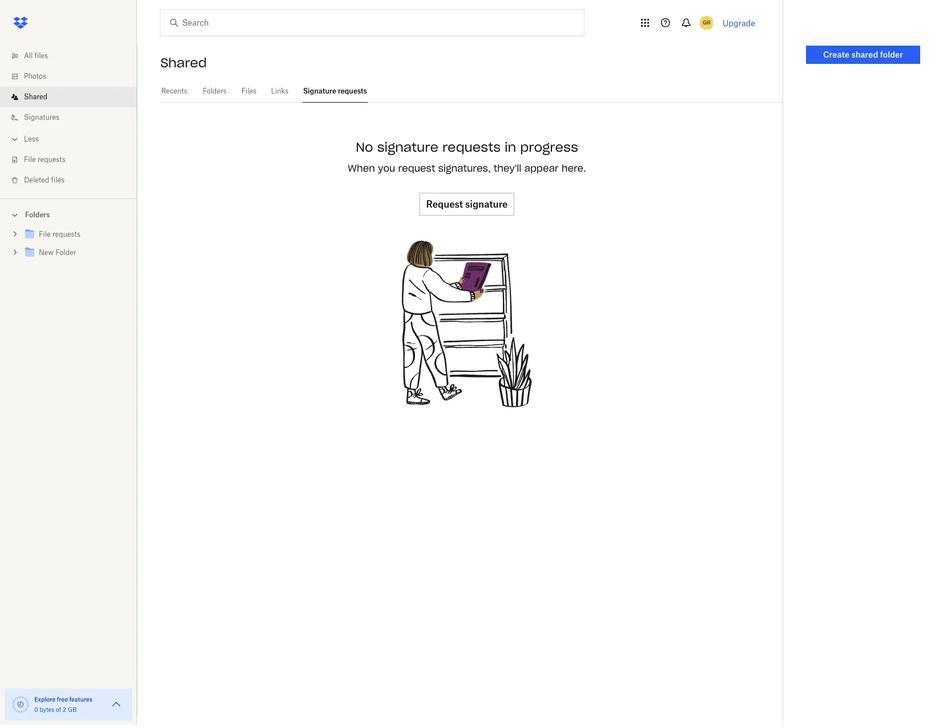 Task type: describe. For each thing, give the bounding box(es) containing it.
bytes
[[40, 707, 54, 714]]

0 vertical spatial file
[[24, 155, 36, 164]]

no
[[356, 139, 373, 155]]

shared
[[852, 50, 879, 59]]

file requests link inside group
[[23, 227, 128, 243]]

folders link
[[202, 80, 227, 101]]

links
[[271, 87, 289, 95]]

they'll
[[494, 163, 522, 174]]

requests up folder
[[52, 230, 80, 239]]

1 horizontal spatial folders
[[203, 87, 227, 95]]

progress
[[520, 139, 578, 155]]

0 vertical spatial file requests link
[[9, 150, 137, 170]]

request signature button
[[420, 193, 515, 216]]

0 vertical spatial shared
[[160, 55, 207, 71]]

signature for request
[[465, 199, 508, 210]]

you
[[378, 163, 395, 174]]

1 vertical spatial file requests
[[39, 230, 80, 239]]

free
[[57, 697, 68, 704]]

deleted
[[24, 176, 49, 184]]

folders inside button
[[25, 211, 50, 219]]

all files link
[[9, 46, 137, 66]]

requests up deleted files
[[38, 155, 66, 164]]

requests right signature
[[338, 87, 367, 95]]

signature requests
[[303, 87, 367, 95]]

new folder link
[[23, 246, 128, 261]]

files for all files
[[35, 51, 48, 60]]

signatures,
[[438, 163, 491, 174]]

deleted files
[[24, 176, 65, 184]]

dropbox image
[[9, 11, 32, 34]]

requests up when you request signatures, they'll appear here. in the top of the page
[[443, 139, 501, 155]]

list containing all files
[[0, 39, 137, 199]]

1 vertical spatial file
[[39, 230, 51, 239]]

tab list containing recents
[[160, 80, 783, 103]]

shared link
[[9, 87, 137, 107]]

here.
[[562, 163, 586, 174]]

new folder
[[39, 248, 76, 257]]

create shared folder button
[[806, 46, 921, 64]]

quota usage element
[[11, 696, 30, 714]]

upgrade
[[723, 18, 756, 28]]

gr button
[[698, 14, 716, 32]]

photos link
[[9, 66, 137, 87]]



Task type: locate. For each thing, give the bounding box(es) containing it.
1 horizontal spatial signature
[[465, 199, 508, 210]]

files
[[241, 87, 257, 95]]

shared list item
[[0, 87, 137, 107]]

file requests link
[[9, 150, 137, 170], [23, 227, 128, 243]]

create
[[824, 50, 850, 59]]

folder
[[56, 248, 76, 257]]

create shared folder
[[824, 50, 904, 59]]

0 vertical spatial signature
[[377, 139, 439, 155]]

shared up 'recents' 'link'
[[160, 55, 207, 71]]

appear
[[525, 163, 559, 174]]

upgrade link
[[723, 18, 756, 28]]

file requests link up new folder link
[[23, 227, 128, 243]]

requests
[[338, 87, 367, 95], [443, 139, 501, 155], [38, 155, 66, 164], [52, 230, 80, 239]]

folders
[[203, 87, 227, 95], [25, 211, 50, 219]]

folders left files
[[203, 87, 227, 95]]

signature for no
[[377, 139, 439, 155]]

files
[[35, 51, 48, 60], [51, 176, 65, 184]]

folder
[[881, 50, 904, 59]]

illustration of an empty shelf image
[[382, 239, 553, 410]]

when
[[348, 163, 375, 174]]

Search text field
[[182, 17, 561, 29]]

recents link
[[160, 80, 188, 101]]

1 vertical spatial files
[[51, 176, 65, 184]]

2
[[63, 707, 66, 714]]

signature
[[377, 139, 439, 155], [465, 199, 508, 210]]

new
[[39, 248, 54, 257]]

no signature requests in progress
[[356, 139, 578, 155]]

shared inside 'link'
[[24, 93, 47, 101]]

request
[[398, 163, 435, 174]]

signature
[[303, 87, 336, 95]]

request
[[426, 199, 463, 210]]

files right deleted
[[51, 176, 65, 184]]

group containing file requests
[[0, 223, 137, 271]]

shared down photos
[[24, 93, 47, 101]]

shared
[[160, 55, 207, 71], [24, 93, 47, 101]]

signature down when you request signatures, they'll appear here. in the top of the page
[[465, 199, 508, 210]]

0 horizontal spatial folders
[[25, 211, 50, 219]]

0
[[34, 707, 38, 714]]

signature up request on the left top of page
[[377, 139, 439, 155]]

0 horizontal spatial files
[[35, 51, 48, 60]]

all files
[[24, 51, 48, 60]]

less image
[[9, 134, 21, 145]]

in
[[505, 139, 516, 155]]

recents
[[161, 87, 187, 95]]

1 horizontal spatial file
[[39, 230, 51, 239]]

file requests
[[24, 155, 66, 164], [39, 230, 80, 239]]

group
[[0, 223, 137, 271]]

file requests up deleted files
[[24, 155, 66, 164]]

1 vertical spatial file requests link
[[23, 227, 128, 243]]

all
[[24, 51, 33, 60]]

0 horizontal spatial file
[[24, 155, 36, 164]]

links link
[[271, 80, 289, 101]]

file requests up new folder
[[39, 230, 80, 239]]

0 horizontal spatial shared
[[24, 93, 47, 101]]

0 vertical spatial file requests
[[24, 155, 66, 164]]

less
[[24, 135, 39, 143]]

explore free features 0 bytes of 2 gb
[[34, 697, 92, 714]]

when you request signatures, they'll appear here.
[[348, 163, 586, 174]]

gb
[[68, 707, 77, 714]]

file requests link up deleted files
[[9, 150, 137, 170]]

tab list
[[160, 80, 783, 103]]

list
[[0, 39, 137, 199]]

files for deleted files
[[51, 176, 65, 184]]

file up new on the left top of the page
[[39, 230, 51, 239]]

1 vertical spatial folders
[[25, 211, 50, 219]]

files inside all files link
[[35, 51, 48, 60]]

photos
[[24, 72, 46, 81]]

features
[[69, 697, 92, 704]]

folders button
[[0, 206, 137, 223]]

file
[[24, 155, 36, 164], [39, 230, 51, 239]]

signatures link
[[9, 107, 137, 128]]

signatures
[[24, 113, 59, 122]]

1 vertical spatial shared
[[24, 93, 47, 101]]

0 vertical spatial folders
[[203, 87, 227, 95]]

files link
[[241, 80, 257, 101]]

request signature
[[426, 199, 508, 210]]

1 horizontal spatial shared
[[160, 55, 207, 71]]

1 horizontal spatial files
[[51, 176, 65, 184]]

of
[[56, 707, 61, 714]]

gr
[[703, 19, 711, 26]]

file down less
[[24, 155, 36, 164]]

1 vertical spatial signature
[[465, 199, 508, 210]]

signature inside button
[[465, 199, 508, 210]]

deleted files link
[[9, 170, 137, 191]]

0 vertical spatial files
[[35, 51, 48, 60]]

0 horizontal spatial signature
[[377, 139, 439, 155]]

signature requests link
[[303, 80, 368, 101]]

folders down deleted
[[25, 211, 50, 219]]

files inside deleted files 'link'
[[51, 176, 65, 184]]

files right all
[[35, 51, 48, 60]]

explore
[[34, 697, 56, 704]]



Task type: vqa. For each thing, say whether or not it's contained in the screenshot.
All files
yes



